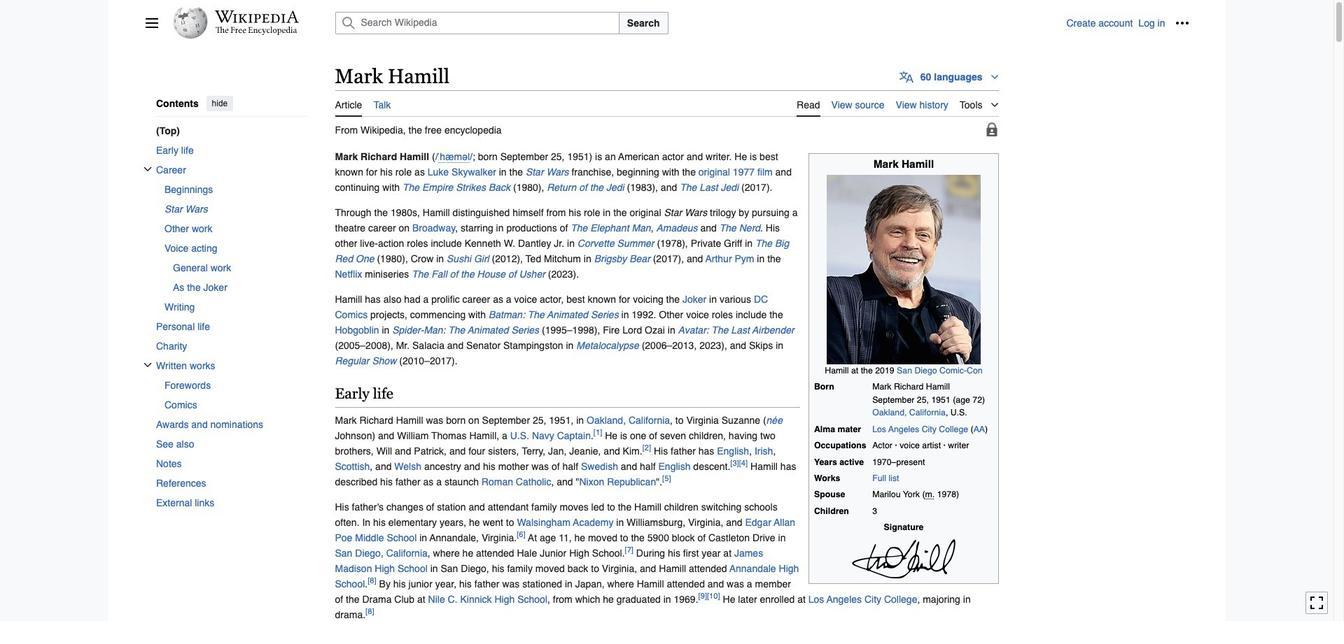 Task type: describe. For each thing, give the bounding box(es) containing it.
personal tools navigation
[[1067, 12, 1193, 34]]

x small image
[[143, 361, 152, 369]]

the free encyclopedia image
[[216, 27, 298, 36]]

fullscreen image
[[1310, 597, 1324, 611]]

menu image
[[145, 16, 159, 30]]

log in and more options image
[[1175, 16, 1189, 30]]

x small image
[[143, 165, 152, 173]]



Task type: vqa. For each thing, say whether or not it's contained in the screenshot.
used
no



Task type: locate. For each thing, give the bounding box(es) containing it.
main content
[[329, 63, 1189, 622]]

language progressive image
[[899, 70, 913, 84]]

None search field
[[318, 12, 1067, 34]]

wikipedia image
[[215, 11, 299, 23]]

page semi-protected image
[[985, 122, 999, 136]]

Search Wikipedia search field
[[335, 12, 619, 34]]



